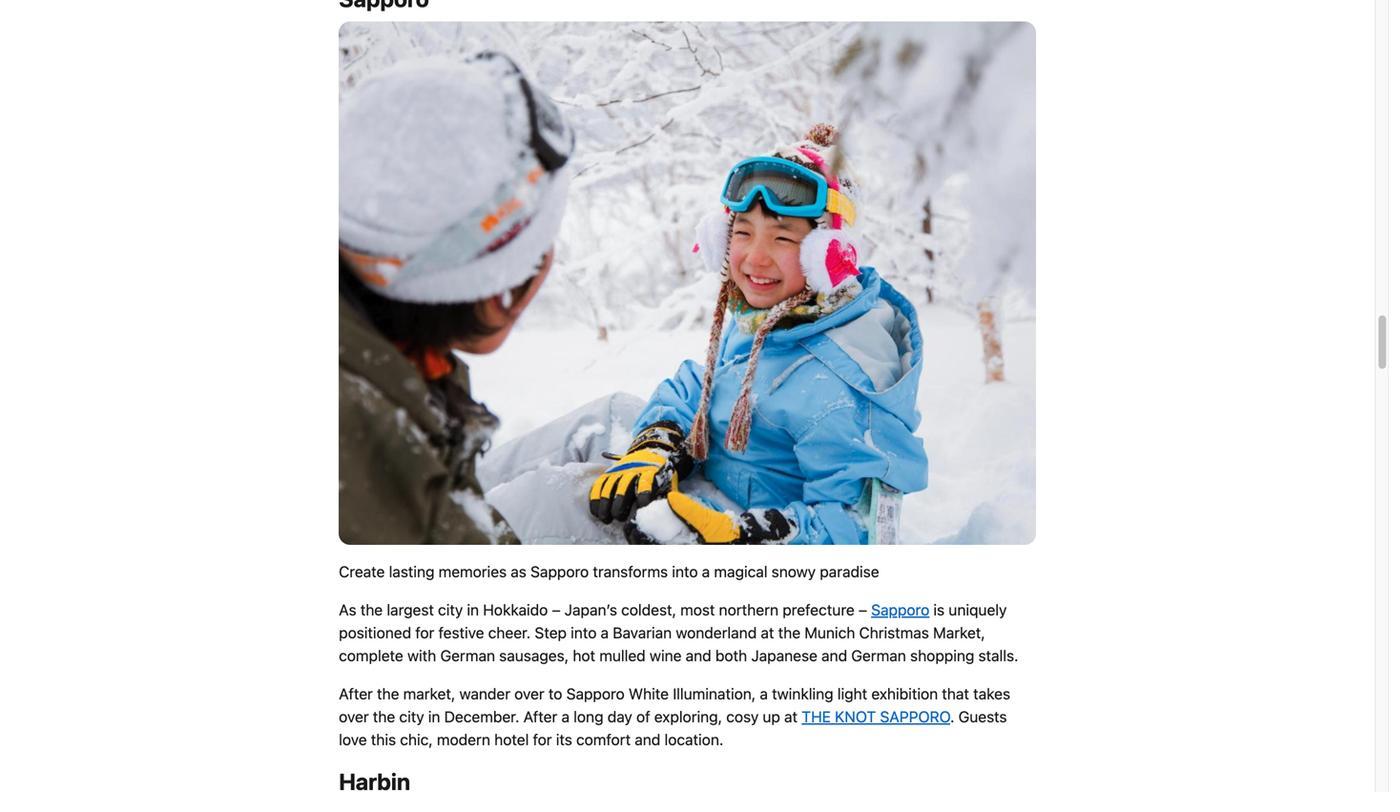 Task type: describe. For each thing, give the bounding box(es) containing it.
illumination,
[[673, 685, 756, 703]]

up
[[763, 708, 781, 726]]

2 german from the left
[[852, 647, 907, 665]]

city inside after the market, wander over to sapporo white illumination, a twinkling light exhibition that takes over the city in december. after a long day of exploring, cosy up at
[[399, 708, 424, 726]]

a up its
[[562, 708, 570, 726]]

largest
[[387, 601, 434, 619]]

most
[[681, 601, 715, 619]]

1 horizontal spatial and
[[686, 647, 712, 665]]

of
[[637, 708, 651, 726]]

northern
[[719, 601, 779, 619]]

white
[[629, 685, 669, 703]]

1 horizontal spatial in
[[467, 601, 479, 619]]

0 vertical spatial sapporo
[[531, 563, 589, 581]]

for inside . guests love this chic, modern hotel for its comfort and location.
[[533, 731, 552, 749]]

that
[[943, 685, 970, 703]]

market,
[[404, 685, 456, 703]]

hotel
[[495, 731, 529, 749]]

both
[[716, 647, 748, 665]]

twinkling
[[772, 685, 834, 703]]

a inside is uniquely positioned for festive cheer. step into a bavarian wonderland at the munich christmas market, complete with german sausages, hot mulled wine and both japanese and german shopping stalls.
[[601, 624, 609, 642]]

the up this
[[373, 708, 395, 726]]

2 horizontal spatial and
[[822, 647, 848, 665]]

for inside is uniquely positioned for festive cheer. step into a bavarian wonderland at the munich christmas market, complete with german sausages, hot mulled wine and both japanese and german shopping stalls.
[[416, 624, 435, 642]]

1 – from the left
[[552, 601, 561, 619]]

festive
[[439, 624, 484, 642]]

after the market, wander over to sapporo white illumination, a twinkling light exhibition that takes over the city in december. after a long day of exploring, cosy up at
[[339, 685, 1011, 726]]

this
[[371, 731, 396, 749]]

cosy
[[727, 708, 759, 726]]

complete
[[339, 647, 404, 665]]

knot
[[835, 708, 877, 726]]

create lasting memories as sapporo transforms into a magical snowy paradise image
[[339, 21, 1037, 545]]

the
[[802, 708, 831, 726]]

sapporo link
[[872, 601, 930, 619]]

memories
[[439, 563, 507, 581]]

uniquely
[[949, 601, 1008, 619]]

1 horizontal spatial over
[[515, 685, 545, 703]]

with
[[408, 647, 437, 665]]

step
[[535, 624, 567, 642]]

is uniquely positioned for festive cheer. step into a bavarian wonderland at the munich christmas market, complete with german sausages, hot mulled wine and both japanese and german shopping stalls.
[[339, 601, 1019, 665]]

is
[[934, 601, 945, 619]]

0 horizontal spatial after
[[339, 685, 373, 703]]

paradise
[[820, 563, 880, 581]]

1 vertical spatial sapporo
[[872, 601, 930, 619]]

snowy
[[772, 563, 816, 581]]

the knot sapporo link
[[802, 708, 951, 726]]

its
[[556, 731, 573, 749]]

cheer.
[[488, 624, 531, 642]]

exhibition
[[872, 685, 939, 703]]

prefecture
[[783, 601, 855, 619]]

the left market,
[[377, 685, 400, 703]]

comfort
[[577, 731, 631, 749]]

chic,
[[400, 731, 433, 749]]

at inside after the market, wander over to sapporo white illumination, a twinkling light exhibition that takes over the city in december. after a long day of exploring, cosy up at
[[785, 708, 798, 726]]

japanese
[[752, 647, 818, 665]]



Task type: locate. For each thing, give the bounding box(es) containing it.
japan's
[[565, 601, 618, 619]]

1 horizontal spatial city
[[438, 601, 463, 619]]

1 vertical spatial into
[[571, 624, 597, 642]]

2 – from the left
[[859, 601, 868, 619]]

to
[[549, 685, 563, 703]]

positioned
[[339, 624, 412, 642]]

0 horizontal spatial –
[[552, 601, 561, 619]]

in inside after the market, wander over to sapporo white illumination, a twinkling light exhibition that takes over the city in december. after a long day of exploring, cosy up at
[[428, 708, 441, 726]]

takes
[[974, 685, 1011, 703]]

day
[[608, 708, 633, 726]]

1 horizontal spatial german
[[852, 647, 907, 665]]

0 horizontal spatial and
[[635, 731, 661, 749]]

location.
[[665, 731, 724, 749]]

hokkaido
[[483, 601, 548, 619]]

into inside is uniquely positioned for festive cheer. step into a bavarian wonderland at the munich christmas market, complete with german sausages, hot mulled wine and both japanese and german shopping stalls.
[[571, 624, 597, 642]]

and down munich
[[822, 647, 848, 665]]

0 vertical spatial into
[[672, 563, 698, 581]]

hot
[[573, 647, 596, 665]]

wander
[[460, 685, 511, 703]]

stalls.
[[979, 647, 1019, 665]]

into up hot
[[571, 624, 597, 642]]

1 vertical spatial at
[[785, 708, 798, 726]]

0 horizontal spatial for
[[416, 624, 435, 642]]

city
[[438, 601, 463, 619], [399, 708, 424, 726]]

0 horizontal spatial in
[[428, 708, 441, 726]]

a left magical
[[702, 563, 710, 581]]

0 horizontal spatial city
[[399, 708, 424, 726]]

as
[[511, 563, 527, 581]]

in up the festive
[[467, 601, 479, 619]]

sapporo up the long
[[567, 685, 625, 703]]

light
[[838, 685, 868, 703]]

at up the japanese
[[761, 624, 775, 642]]

create lasting memories as sapporo transforms into a magical snowy paradise
[[339, 563, 880, 581]]

and inside . guests love this chic, modern hotel for its comfort and location.
[[635, 731, 661, 749]]

german down the festive
[[441, 647, 495, 665]]

christmas
[[860, 624, 930, 642]]

a down the japan's
[[601, 624, 609, 642]]

as the largest city in hokkaido – japan's coldest, most northern prefecture – sapporo
[[339, 601, 930, 619]]

at
[[761, 624, 775, 642], [785, 708, 798, 726]]

market,
[[934, 624, 986, 642]]

sapporo
[[881, 708, 951, 726]]

– up step
[[552, 601, 561, 619]]

city up the festive
[[438, 601, 463, 619]]

shopping
[[911, 647, 975, 665]]

1 horizontal spatial for
[[533, 731, 552, 749]]

1 horizontal spatial at
[[785, 708, 798, 726]]

0 vertical spatial over
[[515, 685, 545, 703]]

–
[[552, 601, 561, 619], [859, 601, 868, 619]]

0 horizontal spatial german
[[441, 647, 495, 665]]

lasting
[[389, 563, 435, 581]]

coldest,
[[622, 601, 677, 619]]

for
[[416, 624, 435, 642], [533, 731, 552, 749]]

sapporo inside after the market, wander over to sapporo white illumination, a twinkling light exhibition that takes over the city in december. after a long day of exploring, cosy up at
[[567, 685, 625, 703]]

over
[[515, 685, 545, 703], [339, 708, 369, 726]]

1 horizontal spatial after
[[524, 708, 558, 726]]

2 vertical spatial sapporo
[[567, 685, 625, 703]]

at right up
[[785, 708, 798, 726]]

after
[[339, 685, 373, 703], [524, 708, 558, 726]]

sapporo
[[531, 563, 589, 581], [872, 601, 930, 619], [567, 685, 625, 703]]

1 vertical spatial over
[[339, 708, 369, 726]]

and down of
[[635, 731, 661, 749]]

create
[[339, 563, 385, 581]]

for left its
[[533, 731, 552, 749]]

mulled
[[600, 647, 646, 665]]

0 horizontal spatial at
[[761, 624, 775, 642]]

for up with
[[416, 624, 435, 642]]

munich
[[805, 624, 856, 642]]

1 horizontal spatial into
[[672, 563, 698, 581]]

sausages,
[[499, 647, 569, 665]]

wine
[[650, 647, 682, 665]]

the knot sapporo
[[802, 708, 951, 726]]

and down wonderland
[[686, 647, 712, 665]]

long
[[574, 708, 604, 726]]

in down market,
[[428, 708, 441, 726]]

at inside is uniquely positioned for festive cheer. step into a bavarian wonderland at the munich christmas market, complete with german sausages, hot mulled wine and both japanese and german shopping stalls.
[[761, 624, 775, 642]]

and
[[686, 647, 712, 665], [822, 647, 848, 665], [635, 731, 661, 749]]

sapporo up christmas
[[872, 601, 930, 619]]

german down christmas
[[852, 647, 907, 665]]

into
[[672, 563, 698, 581], [571, 624, 597, 642]]

.
[[951, 708, 955, 726]]

1 vertical spatial for
[[533, 731, 552, 749]]

. guests love this chic, modern hotel for its comfort and location.
[[339, 708, 1008, 749]]

the
[[361, 601, 383, 619], [779, 624, 801, 642], [377, 685, 400, 703], [373, 708, 395, 726]]

– left sapporo link
[[859, 601, 868, 619]]

city up chic,
[[399, 708, 424, 726]]

over left the to
[[515, 685, 545, 703]]

the inside is uniquely positioned for festive cheer. step into a bavarian wonderland at the munich christmas market, complete with german sausages, hot mulled wine and both japanese and german shopping stalls.
[[779, 624, 801, 642]]

modern
[[437, 731, 491, 749]]

0 horizontal spatial into
[[571, 624, 597, 642]]

1 vertical spatial city
[[399, 708, 424, 726]]

guests
[[959, 708, 1008, 726]]

exploring,
[[655, 708, 723, 726]]

over up the love
[[339, 708, 369, 726]]

into up most
[[672, 563, 698, 581]]

love
[[339, 731, 367, 749]]

0 vertical spatial for
[[416, 624, 435, 642]]

0 horizontal spatial over
[[339, 708, 369, 726]]

after down complete
[[339, 685, 373, 703]]

1 vertical spatial after
[[524, 708, 558, 726]]

a up up
[[760, 685, 768, 703]]

1 horizontal spatial –
[[859, 601, 868, 619]]

0 vertical spatial in
[[467, 601, 479, 619]]

wonderland
[[676, 624, 757, 642]]

in
[[467, 601, 479, 619], [428, 708, 441, 726]]

transforms
[[593, 563, 668, 581]]

as
[[339, 601, 357, 619]]

bavarian
[[613, 624, 672, 642]]

after down the to
[[524, 708, 558, 726]]

0 vertical spatial after
[[339, 685, 373, 703]]

magical
[[714, 563, 768, 581]]

0 vertical spatial at
[[761, 624, 775, 642]]

sapporo right 'as'
[[531, 563, 589, 581]]

1 vertical spatial in
[[428, 708, 441, 726]]

the up the japanese
[[779, 624, 801, 642]]

the up positioned
[[361, 601, 383, 619]]

a
[[702, 563, 710, 581], [601, 624, 609, 642], [760, 685, 768, 703], [562, 708, 570, 726]]

german
[[441, 647, 495, 665], [852, 647, 907, 665]]

0 vertical spatial city
[[438, 601, 463, 619]]

1 german from the left
[[441, 647, 495, 665]]

december.
[[445, 708, 520, 726]]



Task type: vqa. For each thing, say whether or not it's contained in the screenshot.
LIGHT at the bottom of the page
yes



